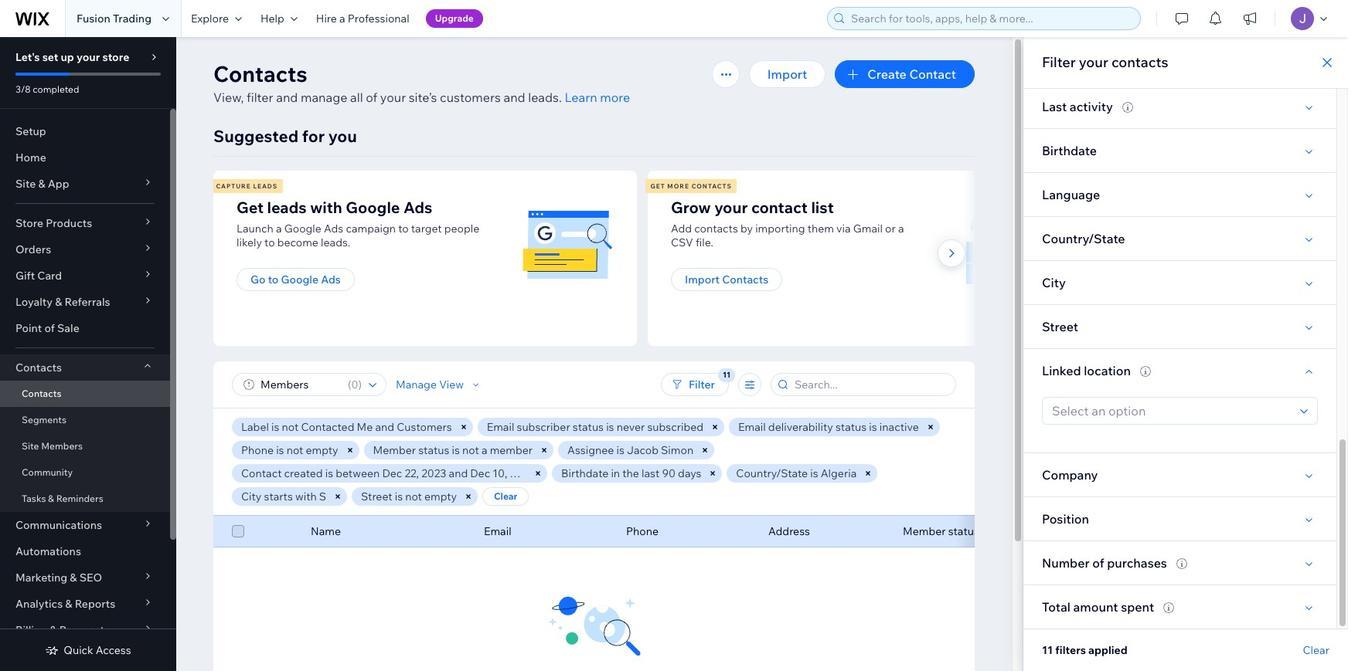 Task type: describe. For each thing, give the bounding box(es) containing it.
and right filter
[[276, 90, 298, 105]]

not left member
[[462, 444, 479, 458]]

or
[[885, 222, 896, 236]]

home
[[15, 151, 46, 165]]

view,
[[213, 90, 244, 105]]

customers
[[440, 90, 501, 105]]

for
[[302, 126, 325, 146]]

tasks
[[22, 493, 46, 505]]

last
[[642, 467, 660, 481]]

reminders
[[56, 493, 103, 505]]

store products
[[15, 216, 92, 230]]

label is not contacted me and customers
[[241, 421, 452, 435]]

let's set up your store
[[15, 50, 129, 64]]

store
[[102, 50, 129, 64]]

street for street is not empty
[[361, 490, 392, 504]]

trading
[[113, 12, 152, 26]]

contacts inside grow your contact list add contacts by importing them via gmail or a csv file.
[[695, 222, 738, 236]]

marketing & seo button
[[0, 565, 170, 591]]

community link
[[0, 460, 170, 486]]

is left algeria
[[811, 467, 819, 481]]

of for point of sale
[[44, 322, 55, 336]]

linked
[[1042, 363, 1081, 379]]

is left never
[[606, 421, 614, 435]]

contacts inside dropdown button
[[15, 361, 62, 375]]

and right the customers
[[504, 90, 525, 105]]

amount
[[1074, 600, 1118, 615]]

go
[[251, 273, 266, 287]]

inactive
[[880, 421, 919, 435]]

deliverability
[[768, 421, 833, 435]]

quick access button
[[45, 644, 131, 658]]

a right hire on the left top of the page
[[339, 12, 345, 26]]

contacts
[[692, 182, 732, 190]]

via
[[837, 222, 851, 236]]

contacts view, filter and manage all of your site's customers and leads. learn more
[[213, 60, 630, 105]]

0 vertical spatial ads
[[404, 198, 433, 217]]

fusion
[[77, 12, 110, 26]]

city starts with s
[[241, 490, 326, 504]]

become
[[277, 236, 318, 250]]

with for s
[[295, 490, 317, 504]]

campaign
[[346, 222, 396, 236]]

with for google
[[310, 198, 342, 217]]

help
[[261, 12, 284, 26]]

fusion trading
[[77, 12, 152, 26]]

gift
[[15, 269, 35, 283]]

of for number of purchases
[[1093, 556, 1105, 571]]

your up activity
[[1079, 53, 1109, 71]]

contacted
[[301, 421, 354, 435]]

purchases
[[1107, 556, 1167, 571]]

1 vertical spatial ads
[[324, 222, 343, 236]]

1 horizontal spatial clear button
[[1303, 644, 1330, 658]]

jacob
[[627, 444, 659, 458]]

manage
[[396, 378, 437, 392]]

& for billing
[[50, 624, 57, 638]]

90
[[662, 467, 676, 481]]

all
[[350, 90, 363, 105]]

site for site members
[[22, 441, 39, 452]]

street for street
[[1042, 319, 1079, 335]]

filter your contacts
[[1042, 53, 1169, 71]]

member
[[490, 444, 533, 458]]

subscribed
[[647, 421, 704, 435]]

point
[[15, 322, 42, 336]]

leads. inside 'get leads with google ads launch a google ads campaign to target people likely to become leads.'
[[321, 236, 350, 250]]

empty for street is not empty
[[424, 490, 457, 504]]

marketing & seo
[[15, 571, 102, 585]]

orders
[[15, 243, 51, 257]]

segments link
[[0, 407, 170, 434]]

member for member status is not a member
[[373, 444, 416, 458]]

site & app button
[[0, 171, 170, 197]]

hire a professional link
[[307, 0, 419, 37]]

learn
[[565, 90, 597, 105]]

explore
[[191, 12, 229, 26]]

loyalty
[[15, 295, 53, 309]]

not for phone is not empty
[[287, 444, 303, 458]]

address
[[769, 525, 810, 539]]

manage
[[301, 90, 348, 105]]

site members link
[[0, 434, 170, 460]]

suggested for you
[[213, 126, 357, 146]]

filter button
[[661, 373, 729, 397]]

csv
[[671, 236, 693, 250]]

view
[[439, 378, 464, 392]]

Search for tools, apps, help & more... field
[[847, 8, 1136, 29]]

card
[[37, 269, 62, 283]]

3/8 completed
[[15, 84, 79, 95]]

tasks & reminders
[[22, 493, 103, 505]]

products
[[46, 216, 92, 230]]

to left target
[[398, 222, 409, 236]]

filter for filter your contacts
[[1042, 53, 1076, 71]]

loyalty & referrals button
[[0, 289, 170, 315]]

1 2023 from the left
[[421, 467, 446, 481]]

0 vertical spatial contacts
[[1112, 53, 1169, 71]]

get
[[651, 182, 665, 190]]

and down the member status is not a member
[[449, 467, 468, 481]]

total amount spent
[[1042, 600, 1155, 615]]

import button
[[749, 60, 826, 88]]

analytics
[[15, 598, 63, 612]]

country/state is algeria
[[736, 467, 857, 481]]

0 vertical spatial google
[[346, 198, 400, 217]]

)
[[358, 378, 362, 392]]

setup
[[15, 124, 46, 138]]

last activity
[[1042, 99, 1113, 114]]

tasks & reminders link
[[0, 486, 170, 513]]

is up "starts"
[[276, 444, 284, 458]]

contacts link
[[0, 381, 170, 407]]

a left member
[[482, 444, 487, 458]]

1 vertical spatial google
[[284, 222, 322, 236]]

2 dec from the left
[[470, 467, 490, 481]]

contact created is between dec 22, 2023 and dec 10, 2023
[[241, 467, 535, 481]]

and right me
[[375, 421, 394, 435]]

clear for the right clear button
[[1303, 644, 1330, 658]]

automations
[[15, 545, 81, 559]]

is right label
[[271, 421, 279, 435]]

assignee
[[568, 444, 614, 458]]

ads inside the go to google ads 'button'
[[321, 273, 341, 287]]

hire a professional
[[316, 12, 410, 26]]

list containing get leads with google ads
[[211, 171, 1078, 346]]

import for import contacts
[[685, 273, 720, 287]]

customers
[[397, 421, 452, 435]]

birthdate for birthdate in the last 90 days
[[561, 467, 609, 481]]

never
[[617, 421, 645, 435]]



Task type: locate. For each thing, give the bounding box(es) containing it.
with inside 'get leads with google ads launch a google ads campaign to target people likely to become leads.'
[[310, 198, 342, 217]]

contact right create
[[910, 66, 956, 82]]

not for street is not empty
[[405, 490, 422, 504]]

1 horizontal spatial birthdate
[[1042, 143, 1097, 159]]

empty for phone is not empty
[[306, 444, 338, 458]]

& right tasks
[[48, 493, 54, 505]]

google down "leads"
[[284, 222, 322, 236]]

0 horizontal spatial contact
[[241, 467, 282, 481]]

site down "segments"
[[22, 441, 39, 452]]

import inside "list"
[[685, 273, 720, 287]]

10,
[[493, 467, 507, 481]]

filter for filter
[[689, 378, 715, 392]]

your inside the sidebar element
[[77, 50, 100, 64]]

point of sale
[[15, 322, 79, 336]]

& right "loyalty"
[[55, 295, 62, 309]]

of left sale
[[44, 322, 55, 336]]

1 horizontal spatial dec
[[470, 467, 490, 481]]

suggested
[[213, 126, 299, 146]]

phone for phone is not empty
[[241, 444, 274, 458]]

1 horizontal spatial import
[[768, 66, 807, 82]]

analytics & reports
[[15, 598, 115, 612]]

& left the app
[[38, 177, 45, 191]]

& for site
[[38, 177, 45, 191]]

create
[[868, 66, 907, 82]]

more
[[668, 182, 690, 190]]

filter up subscribed
[[689, 378, 715, 392]]

is up s
[[325, 467, 333, 481]]

a inside grow your contact list add contacts by importing them via gmail or a csv file.
[[898, 222, 904, 236]]

2 horizontal spatial of
[[1093, 556, 1105, 571]]

automations link
[[0, 539, 170, 565]]

1 vertical spatial contacts
[[695, 222, 738, 236]]

0 horizontal spatial city
[[241, 490, 262, 504]]

1 vertical spatial site
[[22, 441, 39, 452]]

birthdate down the assignee on the bottom of the page
[[561, 467, 609, 481]]

is
[[271, 421, 279, 435], [606, 421, 614, 435], [869, 421, 877, 435], [276, 444, 284, 458], [452, 444, 460, 458], [617, 444, 625, 458], [325, 467, 333, 481], [811, 467, 819, 481], [395, 490, 403, 504]]

phone for phone
[[626, 525, 659, 539]]

0 vertical spatial of
[[366, 90, 377, 105]]

1 vertical spatial filter
[[689, 378, 715, 392]]

Unsaved view field
[[256, 374, 343, 396]]

starts
[[264, 490, 293, 504]]

email deliverability status is inactive
[[738, 421, 919, 435]]

city for city starts with s
[[241, 490, 262, 504]]

referrals
[[65, 295, 110, 309]]

total
[[1042, 600, 1071, 615]]

is left 'jacob'
[[617, 444, 625, 458]]

billing & payments
[[15, 624, 110, 638]]

email left the deliverability
[[738, 421, 766, 435]]

email down 10,
[[484, 525, 512, 539]]

1 vertical spatial birthdate
[[561, 467, 609, 481]]

your inside grow your contact list add contacts by importing them via gmail or a csv file.
[[715, 198, 748, 217]]

member for member status
[[903, 525, 946, 539]]

contacts inside button
[[722, 273, 769, 287]]

site
[[15, 177, 36, 191], [22, 441, 39, 452]]

1 horizontal spatial street
[[1042, 319, 1079, 335]]

your up 'by'
[[715, 198, 748, 217]]

( 0 )
[[348, 378, 362, 392]]

s
[[319, 490, 326, 504]]

0 vertical spatial country/state
[[1042, 231, 1125, 247]]

2 vertical spatial ads
[[321, 273, 341, 287]]

street is not empty
[[361, 490, 457, 504]]

position
[[1042, 512, 1089, 527]]

not down 22,
[[405, 490, 422, 504]]

communications button
[[0, 513, 170, 539]]

app
[[48, 177, 69, 191]]

& for tasks
[[48, 493, 54, 505]]

reports
[[75, 598, 115, 612]]

clear for the left clear button
[[494, 491, 517, 503]]

0 vertical spatial empty
[[306, 444, 338, 458]]

birthdate for birthdate
[[1042, 143, 1097, 159]]

dec
[[382, 467, 402, 481], [470, 467, 490, 481]]

import
[[768, 66, 807, 82], [685, 273, 720, 287]]

point of sale link
[[0, 315, 170, 342]]

0 horizontal spatial filter
[[689, 378, 715, 392]]

0 vertical spatial import
[[768, 66, 807, 82]]

& right billing
[[50, 624, 57, 638]]

is left inactive
[[869, 421, 877, 435]]

1 horizontal spatial country/state
[[1042, 231, 1125, 247]]

& left seo
[[70, 571, 77, 585]]

your inside the contacts view, filter and manage all of your site's customers and leads. learn more
[[380, 90, 406, 105]]

not for label is not contacted me and customers
[[282, 421, 299, 435]]

& left reports
[[65, 598, 72, 612]]

manage view button
[[396, 378, 483, 392]]

a down "leads"
[[276, 222, 282, 236]]

list
[[811, 198, 834, 217]]

professional
[[348, 12, 410, 26]]

email up member
[[487, 421, 514, 435]]

0 horizontal spatial birthdate
[[561, 467, 609, 481]]

0 vertical spatial phone
[[241, 444, 274, 458]]

1 dec from the left
[[382, 467, 402, 481]]

1 horizontal spatial member
[[903, 525, 946, 539]]

add
[[671, 222, 692, 236]]

store
[[15, 216, 43, 230]]

import for import
[[768, 66, 807, 82]]

2023 right 22,
[[421, 467, 446, 481]]

filter
[[247, 90, 273, 105]]

contact up "starts"
[[241, 467, 282, 481]]

0 vertical spatial clear
[[494, 491, 517, 503]]

google inside 'button'
[[281, 273, 319, 287]]

to inside 'button'
[[268, 273, 279, 287]]

phone down last
[[626, 525, 659, 539]]

1 vertical spatial street
[[361, 490, 392, 504]]

1 vertical spatial phone
[[626, 525, 659, 539]]

contacts up "segments"
[[22, 388, 61, 400]]

access
[[96, 644, 131, 658]]

1 vertical spatial import
[[685, 273, 720, 287]]

not up phone is not empty
[[282, 421, 299, 435]]

0 horizontal spatial street
[[361, 490, 392, 504]]

of right number
[[1093, 556, 1105, 571]]

country/state
[[1042, 231, 1125, 247], [736, 467, 808, 481]]

is down contact created is between dec 22, 2023 and dec 10, 2023
[[395, 490, 403, 504]]

is down customers
[[452, 444, 460, 458]]

None checkbox
[[232, 523, 244, 541]]

set
[[42, 50, 58, 64]]

algeria
[[821, 467, 857, 481]]

leads. right become on the top of the page
[[321, 236, 350, 250]]

0 vertical spatial clear button
[[483, 488, 529, 506]]

1 horizontal spatial 2023
[[510, 467, 535, 481]]

grow
[[671, 198, 711, 217]]

site for site & app
[[15, 177, 36, 191]]

billing & payments button
[[0, 618, 170, 644]]

member status
[[903, 525, 980, 539]]

birthdate in the last 90 days
[[561, 467, 702, 481]]

phone
[[241, 444, 274, 458], [626, 525, 659, 539]]

0 horizontal spatial empty
[[306, 444, 338, 458]]

0 vertical spatial city
[[1042, 275, 1066, 291]]

more
[[600, 90, 630, 105]]

location
[[1084, 363, 1131, 379]]

1 horizontal spatial contact
[[910, 66, 956, 82]]

gmail
[[853, 222, 883, 236]]

2 vertical spatial google
[[281, 273, 319, 287]]

country/state for country/state
[[1042, 231, 1125, 247]]

0 horizontal spatial clear button
[[483, 488, 529, 506]]

sidebar element
[[0, 37, 176, 672]]

ads left campaign
[[324, 222, 343, 236]]

segments
[[22, 414, 67, 426]]

member status is not a member
[[373, 444, 533, 458]]

leads. left learn
[[528, 90, 562, 105]]

empty
[[306, 444, 338, 458], [424, 490, 457, 504]]

go to google ads button
[[237, 268, 355, 291]]

help button
[[251, 0, 307, 37]]

0 horizontal spatial phone
[[241, 444, 274, 458]]

birthdate up language
[[1042, 143, 1097, 159]]

2023
[[421, 467, 446, 481], [510, 467, 535, 481]]

communications
[[15, 519, 102, 533]]

contact
[[910, 66, 956, 82], [241, 467, 282, 481]]

0 horizontal spatial member
[[373, 444, 416, 458]]

street down contact created is between dec 22, 2023 and dec 10, 2023
[[361, 490, 392, 504]]

clear inside button
[[494, 491, 517, 503]]

of inside the contacts view, filter and manage all of your site's customers and leads. learn more
[[366, 90, 377, 105]]

0 horizontal spatial contacts
[[695, 222, 738, 236]]

0 horizontal spatial country/state
[[736, 467, 808, 481]]

22,
[[405, 467, 419, 481]]

birthdate
[[1042, 143, 1097, 159], [561, 467, 609, 481]]

people
[[444, 222, 480, 236]]

to right "go"
[[268, 273, 279, 287]]

google up campaign
[[346, 198, 400, 217]]

with left s
[[295, 490, 317, 504]]

simon
[[661, 444, 694, 458]]

filter up last
[[1042, 53, 1076, 71]]

leads. inside the contacts view, filter and manage all of your site's customers and leads. learn more
[[528, 90, 562, 105]]

empty down contacted
[[306, 444, 338, 458]]

contacts up activity
[[1112, 53, 1169, 71]]

a right or
[[898, 222, 904, 236]]

of right all
[[366, 90, 377, 105]]

a inside 'get leads with google ads launch a google ads campaign to target people likely to become leads.'
[[276, 222, 282, 236]]

0 horizontal spatial dec
[[382, 467, 402, 481]]

Search... field
[[790, 374, 951, 396]]

country/state for country/state is algeria
[[736, 467, 808, 481]]

phone down label
[[241, 444, 274, 458]]

1 vertical spatial country/state
[[736, 467, 808, 481]]

contacts down 'by'
[[722, 273, 769, 287]]

not up created in the bottom of the page
[[287, 444, 303, 458]]

2023 right 10,
[[510, 467, 535, 481]]

1 horizontal spatial city
[[1042, 275, 1066, 291]]

filter inside button
[[689, 378, 715, 392]]

applied
[[1089, 644, 1128, 658]]

number of purchases
[[1042, 556, 1167, 571]]

your right up
[[77, 50, 100, 64]]

0 vertical spatial contact
[[910, 66, 956, 82]]

email for email deliverability status is inactive
[[738, 421, 766, 435]]

payments
[[59, 624, 110, 638]]

0 vertical spatial street
[[1042, 319, 1079, 335]]

email for email subscriber status is never subscribed
[[487, 421, 514, 435]]

contacts inside the contacts view, filter and manage all of your site's customers and leads. learn more
[[213, 60, 308, 87]]

& for loyalty
[[55, 295, 62, 309]]

street
[[1042, 319, 1079, 335], [361, 490, 392, 504]]

dec left 10,
[[470, 467, 490, 481]]

a
[[339, 12, 345, 26], [276, 222, 282, 236], [898, 222, 904, 236], [482, 444, 487, 458]]

1 vertical spatial contact
[[241, 467, 282, 481]]

11 filters applied
[[1042, 644, 1128, 658]]

contact inside create contact button
[[910, 66, 956, 82]]

0 vertical spatial leads.
[[528, 90, 562, 105]]

1 vertical spatial with
[[295, 490, 317, 504]]

1 horizontal spatial contacts
[[1112, 53, 1169, 71]]

contacts left 'by'
[[695, 222, 738, 236]]

manage view
[[396, 378, 464, 392]]

0 vertical spatial member
[[373, 444, 416, 458]]

ads down 'get leads with google ads launch a google ads campaign to target people likely to become leads.'
[[321, 273, 341, 287]]

file.
[[696, 236, 714, 250]]

filter
[[1042, 53, 1076, 71], [689, 378, 715, 392]]

1 vertical spatial member
[[903, 525, 946, 539]]

street up linked
[[1042, 319, 1079, 335]]

google down become on the top of the page
[[281, 273, 319, 287]]

contacts
[[1112, 53, 1169, 71], [695, 222, 738, 236]]

contacts up filter
[[213, 60, 308, 87]]

to right likely
[[265, 236, 275, 250]]

0 vertical spatial site
[[15, 177, 36, 191]]

your left site's
[[380, 90, 406, 105]]

(
[[348, 378, 351, 392]]

1 vertical spatial clear
[[1303, 644, 1330, 658]]

0 horizontal spatial leads.
[[321, 236, 350, 250]]

contacts down point of sale
[[15, 361, 62, 375]]

spent
[[1121, 600, 1155, 615]]

1 horizontal spatial empty
[[424, 490, 457, 504]]

google
[[346, 198, 400, 217], [284, 222, 322, 236], [281, 273, 319, 287]]

orders button
[[0, 237, 170, 263]]

leads
[[253, 182, 278, 190]]

ads up target
[[404, 198, 433, 217]]

in
[[611, 467, 620, 481]]

city for city
[[1042, 275, 1066, 291]]

1 vertical spatial clear button
[[1303, 644, 1330, 658]]

2 vertical spatial of
[[1093, 556, 1105, 571]]

country/state down the deliverability
[[736, 467, 808, 481]]

leads
[[267, 198, 307, 217]]

1 horizontal spatial filter
[[1042, 53, 1076, 71]]

let's
[[15, 50, 40, 64]]

them
[[808, 222, 834, 236]]

1 horizontal spatial leads.
[[528, 90, 562, 105]]

0 vertical spatial birthdate
[[1042, 143, 1097, 159]]

list
[[211, 171, 1078, 346]]

1 vertical spatial leads.
[[321, 236, 350, 250]]

0 vertical spatial filter
[[1042, 53, 1076, 71]]

site down home
[[15, 177, 36, 191]]

number
[[1042, 556, 1090, 571]]

Select an option field
[[1048, 398, 1296, 424]]

0 vertical spatial with
[[310, 198, 342, 217]]

0 horizontal spatial clear
[[494, 491, 517, 503]]

site inside dropdown button
[[15, 177, 36, 191]]

members
[[41, 441, 83, 452]]

empty down the member status is not a member
[[424, 490, 457, 504]]

dec left 22,
[[382, 467, 402, 481]]

0 horizontal spatial import
[[685, 273, 720, 287]]

site's
[[409, 90, 437, 105]]

2 2023 from the left
[[510, 467, 535, 481]]

of inside point of sale link
[[44, 322, 55, 336]]

1 horizontal spatial phone
[[626, 525, 659, 539]]

1 vertical spatial of
[[44, 322, 55, 336]]

1 horizontal spatial clear
[[1303, 644, 1330, 658]]

1 horizontal spatial of
[[366, 90, 377, 105]]

1 vertical spatial empty
[[424, 490, 457, 504]]

1 vertical spatial city
[[241, 490, 262, 504]]

country/state down language
[[1042, 231, 1125, 247]]

billing
[[15, 624, 47, 638]]

by
[[741, 222, 753, 236]]

& for analytics
[[65, 598, 72, 612]]

& for marketing
[[70, 571, 77, 585]]

0 horizontal spatial of
[[44, 322, 55, 336]]

upgrade button
[[426, 9, 483, 28]]

you
[[328, 126, 357, 146]]

0 horizontal spatial 2023
[[421, 467, 446, 481]]

with right "leads"
[[310, 198, 342, 217]]



Task type: vqa. For each thing, say whether or not it's contained in the screenshot.
Google to the middle
yes



